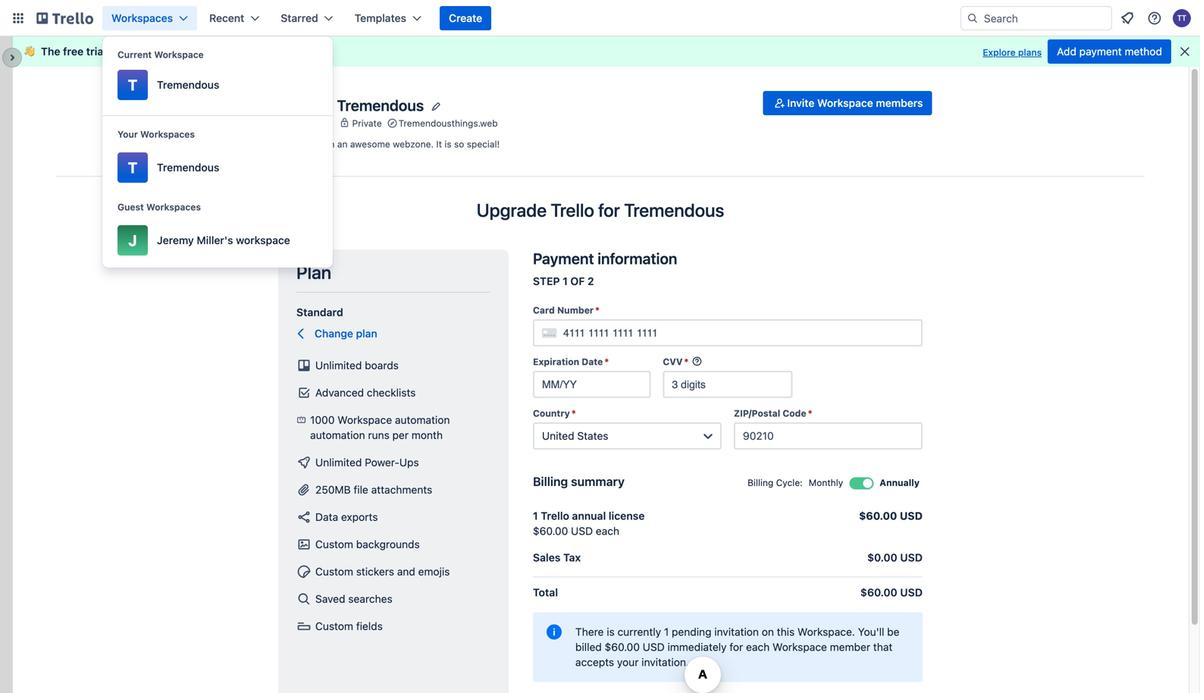 Task type: vqa. For each thing, say whether or not it's contained in the screenshot.
the kendallparks02 (kendallparks02) icon in the Primary element
no



Task type: describe. For each thing, give the bounding box(es) containing it.
on
[[762, 626, 774, 638]]

license
[[609, 510, 645, 522]]

ups
[[400, 456, 419, 469]]

this is such an awesome webzone. it is so special!
[[284, 139, 500, 149]]

trello for 1
[[541, 510, 570, 522]]

month
[[412, 429, 443, 441]]

add payment method
[[1057, 45, 1163, 58]]

unlimited power-ups
[[316, 456, 419, 469]]

united states
[[542, 430, 609, 442]]

custom backgrounds
[[316, 538, 420, 551]]

search image
[[967, 12, 979, 24]]

annual
[[572, 510, 606, 522]]

that
[[874, 641, 893, 653]]

open cvv tooltip image
[[692, 356, 703, 367]]

current
[[118, 49, 152, 60]]

tremendous down your workspaces
[[157, 161, 219, 174]]

standard
[[297, 306, 343, 319]]

$60.00 up 'your'
[[605, 641, 640, 653]]

workspace for invite
[[818, 97, 874, 109]]

plan
[[297, 262, 332, 283]]

premium
[[122, 45, 168, 58]]

billing summary
[[533, 474, 625, 489]]

workspace inside immediately for each workspace member that accepts your invitation.
[[773, 641, 827, 653]]

miller's
[[197, 234, 233, 247]]

workspaces inside popup button
[[111, 12, 173, 24]]

invitation.
[[642, 656, 689, 669]]

recent button
[[200, 6, 269, 30]]

1 trello annual license $60.00 usd each
[[533, 510, 645, 537]]

custom for custom fields
[[316, 620, 353, 633]]

saved searches
[[316, 593, 393, 605]]

open information menu image
[[1148, 11, 1163, 26]]

sm image
[[772, 96, 788, 111]]

90210 text field
[[734, 422, 923, 450]]

file
[[354, 484, 369, 496]]

👋 the free trial of premium has ended for
[[24, 45, 243, 58]]

payment information step 1 of 2
[[533, 250, 678, 287]]

special!
[[467, 139, 500, 149]]

wave image
[[24, 45, 35, 58]]

monthly
[[809, 477, 844, 488]]

1 vertical spatial automation
[[310, 429, 365, 441]]

explore
[[983, 47, 1016, 58]]

1 vertical spatial $60.00 usd
[[861, 586, 923, 599]]

recent
[[209, 12, 244, 24]]

jeremy
[[157, 234, 194, 247]]

an
[[337, 139, 348, 149]]

expiration
[[533, 356, 580, 367]]

change plan
[[315, 327, 378, 340]]

invite workspace members button
[[763, 91, 933, 115]]

* for zip/postal code *
[[808, 408, 813, 419]]

immediately
[[668, 641, 727, 653]]

code
[[783, 408, 807, 419]]

invite workspace members
[[788, 97, 923, 109]]

billed
[[576, 641, 602, 653]]

number
[[557, 305, 594, 316]]

immediately for each workspace member that accepts your invitation.
[[576, 641, 893, 669]]

exports
[[341, 511, 378, 523]]

explore plans button
[[983, 43, 1042, 61]]

tremendous up the information
[[624, 199, 725, 221]]

* left open cvv tooltip image
[[685, 356, 689, 367]]

summary
[[571, 474, 625, 489]]

the
[[41, 45, 60, 58]]

change
[[315, 327, 353, 340]]

members
[[876, 97, 923, 109]]

usd inside 1 trello annual license $60.00 usd each
[[571, 525, 593, 537]]

of for information
[[571, 275, 585, 287]]

checklists
[[367, 386, 416, 399]]

terry turtle (terryturtle) image
[[1173, 9, 1192, 27]]

t inside button
[[299, 98, 315, 129]]

card
[[533, 305, 555, 316]]

jeremy miller's workspace
[[157, 234, 290, 247]]

2 vertical spatial t
[[128, 159, 137, 176]]

ended
[[191, 45, 223, 58]]

workspaces for your
[[140, 129, 195, 140]]

zip/postal
[[734, 408, 781, 419]]

this
[[777, 626, 795, 638]]

tremendous up private
[[337, 96, 424, 114]]

accepts
[[576, 656, 614, 669]]

billing for billing summary
[[533, 474, 568, 489]]

total
[[533, 586, 558, 599]]

2
[[588, 275, 594, 287]]

data
[[316, 511, 338, 523]]

trello for upgrade
[[551, 199, 595, 221]]

1 for payment
[[563, 275, 568, 287]]

it
[[436, 139, 442, 149]]

tremendousthings.web link
[[399, 115, 498, 131]]

$60.00 inside 1 trello annual license $60.00 usd each
[[533, 525, 568, 537]]

usd right $0.00
[[901, 551, 923, 564]]

be
[[888, 626, 900, 638]]

is for there
[[607, 626, 615, 638]]

upgrade trello for tremendous
[[477, 199, 725, 221]]

you'll be billed
[[576, 626, 900, 653]]

method
[[1125, 45, 1163, 58]]

expiration date *
[[533, 356, 609, 367]]

* for card number *
[[596, 305, 600, 316]]

custom for custom backgrounds
[[316, 538, 353, 551]]

0 notifications image
[[1119, 9, 1137, 27]]

create
[[449, 12, 483, 24]]

1000 workspace automation automation runs per month
[[310, 414, 450, 441]]

starred button
[[272, 6, 343, 30]]

unlimited boards
[[316, 359, 399, 372]]

0 vertical spatial t
[[128, 76, 137, 94]]

fields
[[356, 620, 383, 633]]

awesome
[[350, 139, 390, 149]]

250mb file attachments
[[316, 484, 433, 496]]



Task type: locate. For each thing, give the bounding box(es) containing it.
is right it at the top of the page
[[445, 139, 452, 149]]

this
[[284, 139, 302, 149]]

sales
[[533, 551, 561, 564]]

1 vertical spatial for
[[599, 199, 620, 221]]

2 unlimited from the top
[[316, 456, 362, 469]]

workspace right current
[[154, 49, 204, 60]]

unlimited for unlimited boards
[[316, 359, 362, 372]]

trello up payment
[[551, 199, 595, 221]]

1 custom from the top
[[316, 538, 353, 551]]

member
[[830, 641, 871, 653]]

0 vertical spatial workspaces
[[111, 12, 173, 24]]

$60.00 down annually
[[859, 510, 898, 522]]

step
[[533, 275, 560, 287]]

2 vertical spatial custom
[[316, 620, 353, 633]]

custom for custom stickers and emojis
[[316, 565, 353, 578]]

and
[[397, 565, 416, 578]]

workspace inside the invite workspace members button
[[818, 97, 874, 109]]

1 right step
[[563, 275, 568, 287]]

custom down data
[[316, 538, 353, 551]]

usd up invitation.
[[643, 641, 665, 653]]

1 vertical spatial each
[[746, 641, 770, 653]]

0 horizontal spatial of
[[109, 45, 119, 58]]

workspaces up premium
[[111, 12, 173, 24]]

upgrade
[[477, 199, 547, 221]]

2 vertical spatial $60.00 usd
[[605, 641, 665, 653]]

0 vertical spatial $60.00 usd
[[859, 510, 923, 522]]

trello left the annual
[[541, 510, 570, 522]]

of inside payment information step 1 of 2
[[571, 275, 585, 287]]

0 horizontal spatial each
[[596, 525, 620, 537]]

1 left pending
[[664, 626, 669, 638]]

states
[[578, 430, 609, 442]]

emojis
[[418, 565, 450, 578]]

usd
[[900, 510, 923, 522], [571, 525, 593, 537], [901, 551, 923, 564], [901, 586, 923, 599], [643, 641, 665, 653]]

of left 2
[[571, 275, 585, 287]]

0 vertical spatial for
[[226, 45, 240, 58]]

3 custom from the top
[[316, 620, 353, 633]]

$60.00 up the sales
[[533, 525, 568, 537]]

there
[[576, 626, 604, 638]]

0 horizontal spatial is
[[305, 139, 312, 149]]

backgrounds
[[356, 538, 420, 551]]

1 horizontal spatial of
[[571, 275, 585, 287]]

* right the 'date'
[[605, 356, 609, 367]]

of right trial
[[109, 45, 119, 58]]

automation down 1000
[[310, 429, 365, 441]]

templates button
[[346, 6, 431, 30]]

0 horizontal spatial 1
[[533, 510, 538, 522]]

0 vertical spatial unlimited
[[316, 359, 362, 372]]

custom down saved
[[316, 620, 353, 633]]

tremendousthings.web
[[399, 118, 498, 128]]

1 vertical spatial unlimited
[[316, 456, 362, 469]]

1 vertical spatial of
[[571, 275, 585, 287]]

0 vertical spatial 1
[[563, 275, 568, 287]]

0 vertical spatial automation
[[395, 414, 450, 426]]

t button
[[284, 91, 330, 137]]

2 custom from the top
[[316, 565, 353, 578]]

free
[[63, 45, 84, 58]]

primary element
[[0, 0, 1201, 36]]

workspaces button
[[102, 6, 197, 30]]

workspace for current
[[154, 49, 204, 60]]

each down "on"
[[746, 641, 770, 653]]

payment
[[533, 250, 594, 267]]

1 inside 1 trello annual license $60.00 usd each
[[533, 510, 538, 522]]

Search field
[[961, 6, 1113, 30]]

searches
[[348, 593, 393, 605]]

2 horizontal spatial for
[[730, 641, 744, 653]]

t down current
[[128, 76, 137, 94]]

j
[[128, 231, 137, 249]]

$0.00 usd
[[868, 551, 923, 564]]

of for the
[[109, 45, 119, 58]]

1 vertical spatial t
[[299, 98, 315, 129]]

unlimited
[[316, 359, 362, 372], [316, 456, 362, 469]]

banner containing 👋
[[12, 36, 1201, 67]]

usd down the annual
[[571, 525, 593, 537]]

1 for there
[[664, 626, 669, 638]]

cvv *
[[663, 356, 689, 367]]

plans
[[1019, 47, 1042, 58]]

2 vertical spatial 1
[[664, 626, 669, 638]]

usd down '$0.00 usd'
[[901, 586, 923, 599]]

explore plans
[[983, 47, 1042, 58]]

advanced
[[316, 386, 364, 399]]

unlimited up 250mb
[[316, 456, 362, 469]]

trello
[[551, 199, 595, 221], [541, 510, 570, 522]]

current workspace
[[118, 49, 204, 60]]

your
[[118, 129, 138, 140]]

for down invitation
[[730, 641, 744, 653]]

$60.00 usd down '$0.00 usd'
[[861, 586, 923, 599]]

* right "number"
[[596, 305, 600, 316]]

workspace for 1000
[[338, 414, 392, 426]]

webzone.
[[393, 139, 434, 149]]

0 horizontal spatial for
[[226, 45, 240, 58]]

2 horizontal spatial is
[[607, 626, 615, 638]]

each down the annual
[[596, 525, 620, 537]]

unlimited up advanced
[[316, 359, 362, 372]]

billing left cycle
[[748, 477, 774, 488]]

1 vertical spatial custom
[[316, 565, 353, 578]]

billing for billing cycle : monthly
[[748, 477, 774, 488]]

each inside immediately for each workspace member that accepts your invitation.
[[746, 641, 770, 653]]

stickers
[[356, 565, 394, 578]]

tax
[[564, 551, 581, 564]]

1 vertical spatial workspaces
[[140, 129, 195, 140]]

workspaces up the jeremy
[[146, 202, 201, 212]]

billing down united
[[533, 474, 568, 489]]

$60.00 usd down currently
[[605, 641, 665, 653]]

$0.00
[[868, 551, 898, 564]]

1 horizontal spatial each
[[746, 641, 770, 653]]

is right there at the bottom of the page
[[607, 626, 615, 638]]

0 vertical spatial trello
[[551, 199, 595, 221]]

custom stickers and emojis
[[316, 565, 450, 578]]

tremendous down has
[[157, 79, 219, 91]]

pending
[[672, 626, 712, 638]]

for
[[226, 45, 240, 58], [599, 199, 620, 221], [730, 641, 744, 653]]

is right this
[[305, 139, 312, 149]]

1 vertical spatial trello
[[541, 510, 570, 522]]

for inside immediately for each workspace member that accepts your invitation.
[[730, 641, 744, 653]]

trello inside 1 trello annual license $60.00 usd each
[[541, 510, 570, 522]]

united
[[542, 430, 575, 442]]

each inside 1 trello annual license $60.00 usd each
[[596, 525, 620, 537]]

private
[[352, 118, 382, 128]]

* right country on the bottom left of page
[[572, 408, 576, 419]]

workspace down this
[[773, 641, 827, 653]]

2 vertical spatial workspaces
[[146, 202, 201, 212]]

saved
[[316, 593, 346, 605]]

$60.00
[[859, 510, 898, 522], [533, 525, 568, 537], [861, 586, 898, 599], [605, 641, 640, 653]]

t up this
[[299, 98, 315, 129]]

card number *
[[533, 305, 600, 316]]

workspace
[[154, 49, 204, 60], [818, 97, 874, 109], [338, 414, 392, 426], [773, 641, 827, 653]]

each
[[596, 525, 620, 537], [746, 641, 770, 653]]

for up the information
[[599, 199, 620, 221]]

0 vertical spatial of
[[109, 45, 119, 58]]

workspaces right your
[[140, 129, 195, 140]]

1 unlimited from the top
[[316, 359, 362, 372]]

banner
[[12, 36, 1201, 67]]

t down your
[[128, 159, 137, 176]]

payment
[[1080, 45, 1122, 58]]

workspaces for guest
[[146, 202, 201, 212]]

1 inside payment information step 1 of 2
[[563, 275, 568, 287]]

👋
[[24, 45, 35, 58]]

trial
[[86, 45, 106, 58]]

boards
[[365, 359, 399, 372]]

runs
[[368, 429, 390, 441]]

automation up 'month'
[[395, 414, 450, 426]]

is
[[305, 139, 312, 149], [445, 139, 452, 149], [607, 626, 615, 638]]

change plan button
[[294, 326, 378, 341]]

data exports
[[316, 511, 378, 523]]

0 vertical spatial custom
[[316, 538, 353, 551]]

zip/postal code *
[[734, 408, 813, 419]]

per
[[393, 429, 409, 441]]

* right code
[[808, 408, 813, 419]]

1 horizontal spatial billing
[[748, 477, 774, 488]]

0 vertical spatial each
[[596, 525, 620, 537]]

so
[[454, 139, 464, 149]]

unlimited for unlimited power-ups
[[316, 456, 362, 469]]

workspace inside 1000 workspace automation automation runs per month
[[338, 414, 392, 426]]

workspace right invite
[[818, 97, 874, 109]]

usd down annually
[[900, 510, 923, 522]]

of
[[109, 45, 119, 58], [571, 275, 585, 287]]

attachments
[[371, 484, 433, 496]]

$60.00 down $0.00
[[861, 586, 898, 599]]

0 horizontal spatial billing
[[533, 474, 568, 489]]

for right ended at the top left of page
[[226, 45, 240, 58]]

billing cycle : monthly
[[748, 477, 844, 488]]

* for expiration date *
[[605, 356, 609, 367]]

billing
[[533, 474, 568, 489], [748, 477, 774, 488]]

custom up saved
[[316, 565, 353, 578]]

1 horizontal spatial automation
[[395, 414, 450, 426]]

0 horizontal spatial automation
[[310, 429, 365, 441]]

your workspaces
[[118, 129, 195, 140]]

2 horizontal spatial 1
[[664, 626, 669, 638]]

back to home image
[[36, 6, 93, 30]]

1 horizontal spatial 1
[[563, 275, 568, 287]]

is for this
[[305, 139, 312, 149]]

invitation
[[715, 626, 759, 638]]

currently
[[618, 626, 662, 638]]

1 horizontal spatial is
[[445, 139, 452, 149]]

guest workspaces
[[118, 202, 201, 212]]

such
[[314, 139, 335, 149]]

cvv
[[663, 356, 683, 367]]

1 vertical spatial 1
[[533, 510, 538, 522]]

250mb
[[316, 484, 351, 496]]

1 horizontal spatial for
[[599, 199, 620, 221]]

advanced checklists
[[316, 386, 416, 399]]

annually
[[880, 477, 920, 488]]

country *
[[533, 408, 576, 419]]

2 vertical spatial for
[[730, 641, 744, 653]]

1 up the sales
[[533, 510, 538, 522]]

workspace up runs
[[338, 414, 392, 426]]

$60.00 usd down annually
[[859, 510, 923, 522]]

invite
[[788, 97, 815, 109]]



